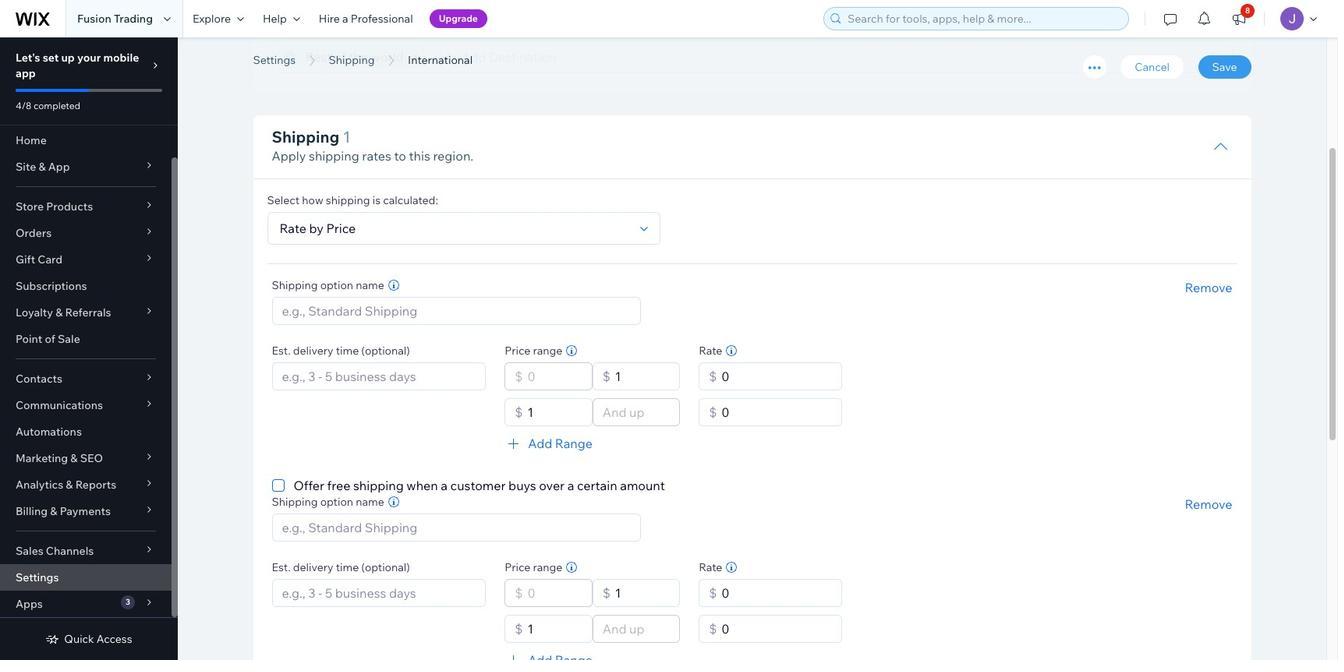 Task type: locate. For each thing, give the bounding box(es) containing it.
how
[[302, 194, 324, 208]]

shipping inside checkbox
[[353, 479, 404, 494]]

1 vertical spatial e.g., standard shipping field
[[277, 515, 636, 542]]

1 est. from the top
[[272, 344, 291, 358]]

a right over
[[568, 479, 574, 494]]

store products
[[16, 200, 93, 214]]

access
[[97, 633, 132, 647]]

billing & payments
[[16, 505, 111, 519]]

explore
[[193, 12, 231, 26]]

0 vertical spatial price
[[505, 344, 531, 358]]

settings link down help
[[245, 52, 304, 68]]

1 vertical spatial range
[[533, 561, 563, 575]]

& right billing
[[50, 505, 57, 519]]

& inside analytics & reports dropdown button
[[66, 478, 73, 492]]

1 est. delivery time (optional) from the top
[[272, 344, 410, 358]]

apply
[[272, 148, 306, 164]]

1 horizontal spatial settings link
[[245, 52, 304, 68]]

loyalty & referrals button
[[0, 300, 172, 326]]

settings link down channels
[[0, 565, 172, 591]]

est. for 2nd and up text field from the bottom of the page
[[272, 344, 291, 358]]

of left the
[[334, 49, 346, 65]]

0 vertical spatial option
[[320, 279, 353, 293]]

None text field
[[523, 364, 587, 390], [611, 364, 675, 390], [523, 400, 587, 426], [523, 581, 587, 607], [717, 581, 837, 607], [523, 617, 587, 643], [523, 364, 587, 390], [611, 364, 675, 390], [523, 400, 587, 426], [523, 581, 587, 607], [717, 581, 837, 607], [523, 617, 587, 643]]

0 vertical spatial name
[[356, 279, 384, 293]]

world
[[371, 49, 404, 65]]

add for add range
[[528, 436, 553, 452]]

1 horizontal spatial of
[[334, 49, 346, 65]]

is
[[373, 194, 381, 208]]

2 est. delivery time (optional) from the top
[[272, 561, 410, 575]]

option
[[320, 279, 353, 293], [320, 496, 353, 510]]

None text field
[[717, 364, 837, 390], [717, 400, 837, 426], [611, 581, 675, 607], [717, 617, 837, 643], [717, 364, 837, 390], [717, 400, 837, 426], [611, 581, 675, 607], [717, 617, 837, 643]]

0 vertical spatial remove button
[[1185, 279, 1233, 298]]

& right site
[[39, 160, 46, 174]]

None field
[[561, 41, 1225, 73], [275, 213, 633, 244], [561, 41, 1225, 73], [275, 213, 633, 244]]

0 vertical spatial est. delivery time (optional)
[[272, 344, 410, 358]]

1 e.g., 3 - 5 business days field from the top
[[277, 364, 481, 390]]

the
[[349, 49, 368, 65]]

gift card button
[[0, 247, 172, 273]]

fusion trading
[[77, 12, 153, 26]]

certain
[[577, 479, 618, 494]]

1 vertical spatial of
[[45, 332, 55, 346]]

site
[[16, 160, 36, 174]]

1 delivery from the top
[[293, 344, 334, 358]]

2 time from the top
[[336, 561, 359, 575]]

when
[[407, 479, 438, 494]]

add down upgrade button
[[462, 49, 486, 65]]

1 vertical spatial and up text field
[[598, 617, 675, 643]]

contacts
[[16, 372, 62, 386]]

1 vertical spatial est. delivery time (optional)
[[272, 561, 410, 575]]

Offer free shipping when a customer buys over a certain amount checkbox
[[272, 477, 665, 496]]

est. delivery time (optional)
[[272, 344, 410, 358], [272, 561, 410, 575]]

& inside marketing & seo 'popup button'
[[70, 452, 78, 466]]

apps
[[16, 598, 43, 612]]

marketing & seo button
[[0, 445, 172, 472]]

& left the seo
[[70, 452, 78, 466]]

1 vertical spatial option
[[320, 496, 353, 510]]

1 vertical spatial remove button
[[1185, 496, 1233, 514]]

1 vertical spatial e.g., 3 - 5 business days field
[[277, 581, 481, 607]]

2 shipping option name from the top
[[272, 496, 384, 510]]

0 vertical spatial delivery
[[293, 344, 334, 358]]

0 vertical spatial of
[[334, 49, 346, 65]]

8 button
[[1222, 0, 1257, 37]]

of inside sidebar element
[[45, 332, 55, 346]]

shipping option name
[[272, 279, 384, 293], [272, 496, 384, 510]]

1 vertical spatial add
[[528, 436, 553, 452]]

0 vertical spatial est.
[[272, 344, 291, 358]]

2 remove button from the top
[[1185, 496, 1233, 514]]

help button
[[254, 0, 310, 37]]

sidebar element
[[0, 37, 178, 661]]

1 vertical spatial shipping option name
[[272, 496, 384, 510]]

option for e.g., standard shipping field related to 2nd and up text field from the bottom of the page
[[320, 279, 353, 293]]

a right hire
[[343, 12, 348, 26]]

0 vertical spatial settings link
[[245, 52, 304, 68]]

e.g., Standard Shipping field
[[277, 298, 636, 325], [277, 515, 636, 542]]

add range button
[[505, 435, 789, 454]]

2 price range from the top
[[505, 561, 563, 575]]

0 vertical spatial remove
[[1185, 280, 1233, 296]]

1 time from the top
[[336, 344, 359, 358]]

sales
[[16, 545, 43, 559]]

billing & payments button
[[0, 498, 172, 525]]

2 e.g., 3 - 5 business days field from the top
[[277, 581, 481, 607]]

1 shipping option name from the top
[[272, 279, 384, 293]]

0 horizontal spatial settings link
[[0, 565, 172, 591]]

0 vertical spatial (optional)
[[361, 344, 410, 358]]

settings inside sidebar element
[[16, 571, 59, 585]]

seo
[[80, 452, 103, 466]]

add left range
[[528, 436, 553, 452]]

price for 2nd and up text field from the bottom of the page
[[505, 344, 531, 358]]

2 e.g., standard shipping field from the top
[[277, 515, 636, 542]]

0 horizontal spatial add
[[462, 49, 486, 65]]

delivery for 2nd and up text field from the bottom of the page
[[293, 344, 334, 358]]

1
[[343, 127, 351, 147]]

1 vertical spatial price
[[505, 561, 531, 575]]

add inside button
[[528, 436, 553, 452]]

settings down sales
[[16, 571, 59, 585]]

marketing & seo
[[16, 452, 103, 466]]

customer
[[451, 479, 506, 494]]

delivery
[[293, 344, 334, 358], [293, 561, 334, 575]]

add inside 'button'
[[462, 49, 486, 65]]

analytics & reports button
[[0, 472, 172, 498]]

& inside billing & payments dropdown button
[[50, 505, 57, 519]]

orders button
[[0, 220, 172, 247]]

& left reports
[[66, 478, 73, 492]]

price range
[[505, 344, 563, 358], [505, 561, 563, 575]]

home
[[16, 133, 47, 147]]

professional
[[351, 12, 413, 26]]

loyalty
[[16, 306, 53, 320]]

& right loyalty
[[55, 306, 63, 320]]

mobile
[[103, 51, 139, 65]]

select
[[267, 194, 300, 208]]

1 vertical spatial time
[[336, 561, 359, 575]]

1 (optional) from the top
[[361, 344, 410, 358]]

shipping left is
[[326, 194, 370, 208]]

shipping
[[309, 148, 359, 164], [326, 194, 370, 208], [353, 479, 404, 494]]

0 vertical spatial shipping
[[309, 148, 359, 164]]

upgrade
[[439, 12, 478, 24]]

e.g., 3 - 5 business days field for e.g., standard shipping field related to 2nd and up text field from the bottom of the page
[[277, 364, 481, 390]]

1 vertical spatial name
[[356, 496, 384, 510]]

arrow up outline image
[[1213, 139, 1229, 154]]

est. for 1st and up text field from the bottom of the page
[[272, 561, 291, 575]]

& inside site & app popup button
[[39, 160, 46, 174]]

1 e.g., standard shipping field from the top
[[277, 298, 636, 325]]

save
[[1213, 60, 1238, 74]]

0 vertical spatial rate
[[699, 344, 723, 358]]

shipping down 1
[[309, 148, 359, 164]]

sales channels
[[16, 545, 94, 559]]

&
[[39, 160, 46, 174], [55, 306, 63, 320], [70, 452, 78, 466], [66, 478, 73, 492], [50, 505, 57, 519]]

sales channels button
[[0, 538, 172, 565]]

1 vertical spatial est.
[[272, 561, 291, 575]]

2 vertical spatial shipping
[[353, 479, 404, 494]]

0 horizontal spatial of
[[45, 332, 55, 346]]

0 vertical spatial shipping option name
[[272, 279, 384, 293]]

0 horizontal spatial settings
[[16, 571, 59, 585]]

shipping
[[329, 53, 375, 67], [272, 127, 340, 147], [272, 279, 318, 293], [272, 496, 318, 510]]

a right when
[[441, 479, 448, 494]]

this
[[409, 148, 430, 164]]

0 vertical spatial add
[[462, 49, 486, 65]]

store
[[16, 200, 44, 214]]

settings
[[253, 53, 296, 67], [16, 571, 59, 585]]

& for marketing
[[70, 452, 78, 466]]

1 vertical spatial (optional)
[[361, 561, 410, 575]]

0 vertical spatial time
[[336, 344, 359, 358]]

rest
[[305, 49, 332, 65]]

remove button
[[1185, 279, 1233, 298], [1185, 496, 1233, 514]]

offer
[[294, 479, 325, 494]]

delivery for 1st and up text field from the bottom of the page
[[293, 561, 334, 575]]

international
[[253, 34, 426, 69], [408, 53, 473, 67]]

shipping right free
[[353, 479, 404, 494]]

And up text field
[[598, 400, 675, 426], [598, 617, 675, 643]]

save button
[[1199, 55, 1252, 79]]

1 vertical spatial delivery
[[293, 561, 334, 575]]

1 price range from the top
[[505, 344, 563, 358]]

settings down help
[[253, 53, 296, 67]]

hire a professional link
[[310, 0, 423, 37]]

1 horizontal spatial settings
[[253, 53, 296, 67]]

2 est. from the top
[[272, 561, 291, 575]]

2 option from the top
[[320, 496, 353, 510]]

(optional) for e.g., standard shipping field related to 1st and up text field from the bottom of the page
[[361, 561, 410, 575]]

settings link
[[245, 52, 304, 68], [0, 565, 172, 591]]

& inside the 'loyalty & referrals' dropdown button
[[55, 306, 63, 320]]

of left sale
[[45, 332, 55, 346]]

1 price from the top
[[505, 344, 531, 358]]

price range for 1st and up text field from the bottom of the page
[[505, 561, 563, 575]]

store products button
[[0, 193, 172, 220]]

add
[[462, 49, 486, 65], [528, 436, 553, 452]]

1 vertical spatial settings link
[[0, 565, 172, 591]]

0 vertical spatial price range
[[505, 344, 563, 358]]

1 vertical spatial settings
[[16, 571, 59, 585]]

card
[[38, 253, 63, 267]]

price for 1st and up text field from the bottom of the page
[[505, 561, 531, 575]]

remove
[[1185, 280, 1233, 296], [1185, 497, 1233, 513]]

price
[[505, 344, 531, 358], [505, 561, 531, 575]]

completed
[[34, 100, 80, 112]]

0 vertical spatial e.g., 3 - 5 business days field
[[277, 364, 481, 390]]

let's
[[16, 51, 40, 65]]

0 vertical spatial and up text field
[[598, 400, 675, 426]]

1 vertical spatial price range
[[505, 561, 563, 575]]

a
[[343, 12, 348, 26], [441, 479, 448, 494], [568, 479, 574, 494]]

shipping for how
[[326, 194, 370, 208]]

2 price from the top
[[505, 561, 531, 575]]

1 horizontal spatial add
[[528, 436, 553, 452]]

automations link
[[0, 419, 172, 445]]

1 vertical spatial remove
[[1185, 497, 1233, 513]]

0 vertical spatial settings
[[253, 53, 296, 67]]

& for site
[[39, 160, 46, 174]]

1 option from the top
[[320, 279, 353, 293]]

1 vertical spatial rate
[[699, 561, 723, 575]]

2 delivery from the top
[[293, 561, 334, 575]]

1 vertical spatial shipping
[[326, 194, 370, 208]]

0 horizontal spatial a
[[343, 12, 348, 26]]

0 vertical spatial e.g., standard shipping field
[[277, 298, 636, 325]]

of
[[334, 49, 346, 65], [45, 332, 55, 346]]

2 (optional) from the top
[[361, 561, 410, 575]]

referrals
[[65, 306, 111, 320]]

0 vertical spatial range
[[533, 344, 563, 358]]

e.g., 3 - 5 business days field
[[277, 364, 481, 390], [277, 581, 481, 607]]

trading
[[114, 12, 153, 26]]

2 name from the top
[[356, 496, 384, 510]]



Task type: vqa. For each thing, say whether or not it's contained in the screenshot.
'legal'
no



Task type: describe. For each thing, give the bounding box(es) containing it.
add destination
[[462, 49, 556, 65]]

billing
[[16, 505, 48, 519]]

1 horizontal spatial a
[[441, 479, 448, 494]]

3
[[126, 598, 130, 608]]

e.g., 3 - 5 business days field for e.g., standard shipping field related to 1st and up text field from the bottom of the page
[[277, 581, 481, 607]]

select how shipping is calculated:
[[267, 194, 438, 208]]

buys
[[509, 479, 536, 494]]

subscriptions link
[[0, 273, 172, 300]]

Search for tools, apps, help & more... field
[[843, 8, 1124, 30]]

upgrade button
[[430, 9, 487, 28]]

rest of the world
[[305, 49, 404, 65]]

analytics & reports
[[16, 478, 116, 492]]

offer free shipping when a customer buys over a certain amount
[[294, 479, 665, 494]]

add for add destination
[[462, 49, 486, 65]]

time for 2nd and up text field from the bottom of the page
[[336, 344, 359, 358]]

payments
[[60, 505, 111, 519]]

home link
[[0, 127, 172, 154]]

products
[[46, 200, 93, 214]]

contacts button
[[0, 366, 172, 392]]

price range for 2nd and up text field from the bottom of the page
[[505, 344, 563, 358]]

region.
[[433, 148, 474, 164]]

reports
[[75, 478, 116, 492]]

1 remove button from the top
[[1185, 279, 1233, 298]]

gift card
[[16, 253, 63, 267]]

range
[[555, 436, 593, 452]]

add range
[[528, 436, 593, 452]]

free
[[327, 479, 351, 494]]

amount
[[620, 479, 665, 494]]

time for 1st and up text field from the bottom of the page
[[336, 561, 359, 575]]

of for sale
[[45, 332, 55, 346]]

2 range from the top
[[533, 561, 563, 575]]

let's set up your mobile app
[[16, 51, 139, 80]]

of for the
[[334, 49, 346, 65]]

& for analytics
[[66, 478, 73, 492]]

quick access button
[[46, 633, 132, 647]]

quick access
[[64, 633, 132, 647]]

shipping option name for e.g., standard shipping field related to 2nd and up text field from the bottom of the page
[[272, 279, 384, 293]]

1 remove from the top
[[1185, 280, 1233, 296]]

shipping 1 apply shipping rates to this region.
[[272, 127, 474, 164]]

hire a professional
[[319, 12, 413, 26]]

1 name from the top
[[356, 279, 384, 293]]

shipping link
[[321, 52, 383, 68]]

help
[[263, 12, 287, 26]]

set
[[43, 51, 59, 65]]

rates
[[362, 148, 392, 164]]

international down hire
[[253, 34, 426, 69]]

quick
[[64, 633, 94, 647]]

to
[[394, 148, 406, 164]]

destination
[[489, 49, 556, 65]]

4/8
[[16, 100, 31, 112]]

shipping inside shipping 1 apply shipping rates to this region.
[[272, 127, 340, 147]]

sale
[[58, 332, 80, 346]]

2 rate from the top
[[699, 561, 723, 575]]

2 remove from the top
[[1185, 497, 1233, 513]]

& for billing
[[50, 505, 57, 519]]

orders
[[16, 226, 52, 240]]

shipping inside shipping 1 apply shipping rates to this region.
[[309, 148, 359, 164]]

cancel button
[[1121, 55, 1184, 79]]

shipping option name for e.g., standard shipping field related to 1st and up text field from the bottom of the page
[[272, 496, 384, 510]]

option for e.g., standard shipping field related to 1st and up text field from the bottom of the page
[[320, 496, 353, 510]]

over
[[539, 479, 565, 494]]

4/8 completed
[[16, 100, 80, 112]]

marketing
[[16, 452, 68, 466]]

shipping for free
[[353, 479, 404, 494]]

& for loyalty
[[55, 306, 63, 320]]

channels
[[46, 545, 94, 559]]

point of sale
[[16, 332, 80, 346]]

app
[[16, 66, 36, 80]]

calculated:
[[383, 194, 438, 208]]

fusion
[[77, 12, 111, 26]]

8
[[1246, 5, 1251, 16]]

loyalty & referrals
[[16, 306, 111, 320]]

subscriptions
[[16, 279, 87, 293]]

automations
[[16, 425, 82, 439]]

app
[[48, 160, 70, 174]]

your
[[77, 51, 101, 65]]

international down upgrade button
[[408, 53, 473, 67]]

(optional) for e.g., standard shipping field related to 2nd and up text field from the bottom of the page
[[361, 344, 410, 358]]

analytics
[[16, 478, 63, 492]]

gift
[[16, 253, 35, 267]]

point
[[16, 332, 42, 346]]

add destination button
[[439, 48, 556, 66]]

1 rate from the top
[[699, 344, 723, 358]]

hire
[[319, 12, 340, 26]]

e.g., standard shipping field for 1st and up text field from the bottom of the page
[[277, 515, 636, 542]]

up
[[61, 51, 75, 65]]

communications
[[16, 399, 103, 413]]

2 horizontal spatial a
[[568, 479, 574, 494]]

1 and up text field from the top
[[598, 400, 675, 426]]

1 range from the top
[[533, 344, 563, 358]]

point of sale link
[[0, 326, 172, 353]]

communications button
[[0, 392, 172, 419]]

e.g., standard shipping field for 2nd and up text field from the bottom of the page
[[277, 298, 636, 325]]

site & app button
[[0, 154, 172, 180]]

2 and up text field from the top
[[598, 617, 675, 643]]



